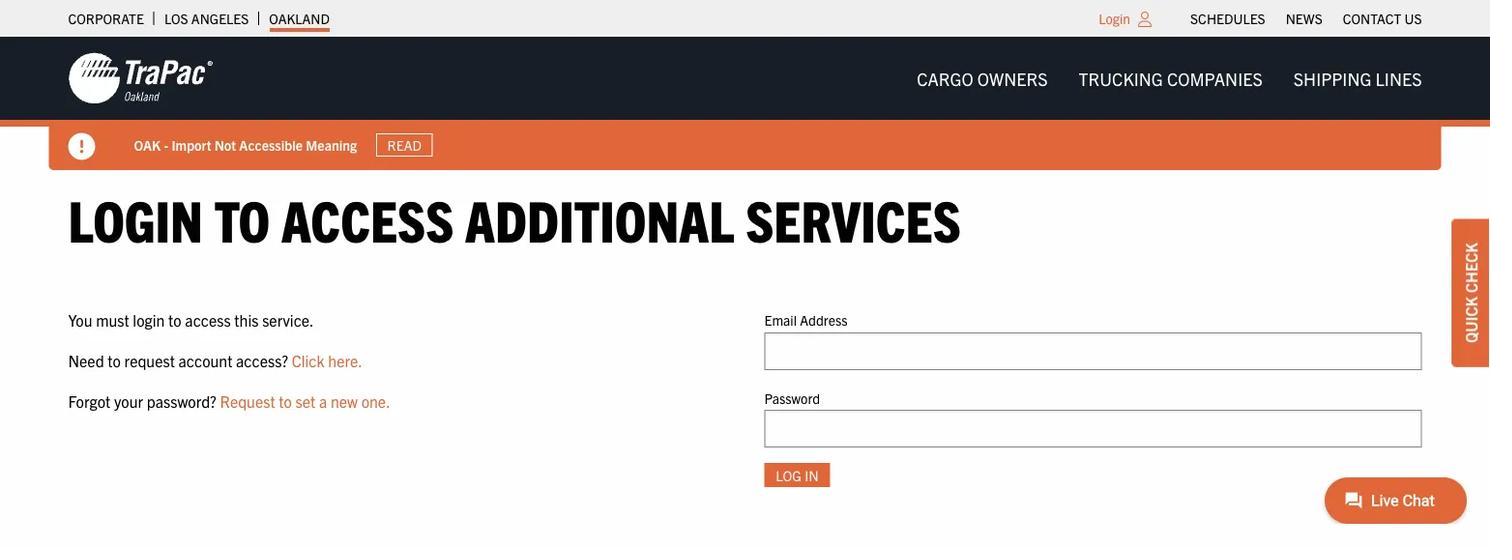 Task type: describe. For each thing, give the bounding box(es) containing it.
los
[[164, 10, 188, 27]]

read
[[387, 136, 422, 154]]

login link
[[1099, 10, 1131, 27]]

login to access additional services
[[68, 183, 961, 253]]

schedules
[[1191, 10, 1266, 27]]

to down oak - import not accessible meaning
[[214, 183, 270, 253]]

email
[[765, 312, 797, 329]]

need
[[68, 351, 104, 370]]

you must login to access this service.
[[68, 311, 314, 330]]

request
[[124, 351, 175, 370]]

service.
[[262, 311, 314, 330]]

oakland link
[[269, 5, 330, 32]]

email address
[[765, 312, 848, 329]]

request
[[220, 391, 275, 410]]

banner containing cargo owners
[[0, 37, 1490, 170]]

companies
[[1167, 67, 1263, 89]]

Password password field
[[765, 410, 1422, 448]]

none submit inside login to access additional services main content
[[765, 463, 830, 487]]

access?
[[236, 351, 288, 370]]

not
[[214, 136, 236, 153]]

password?
[[147, 391, 216, 410]]

services
[[746, 183, 961, 253]]

quick check
[[1461, 243, 1481, 343]]

news link
[[1286, 5, 1323, 32]]

forgot
[[68, 391, 110, 410]]

cargo owners link
[[901, 59, 1063, 98]]

import
[[172, 136, 211, 153]]

oakland
[[269, 10, 330, 27]]

access
[[281, 183, 454, 253]]

trucking
[[1079, 67, 1163, 89]]

address
[[800, 312, 848, 329]]

additional
[[465, 183, 735, 253]]

you
[[68, 311, 92, 330]]

lines
[[1376, 67, 1422, 89]]

corporate link
[[68, 5, 144, 32]]

here.
[[328, 351, 363, 370]]

your
[[114, 391, 143, 410]]

los angeles link
[[164, 5, 249, 32]]

quick check link
[[1452, 219, 1490, 367]]

menu bar containing cargo owners
[[901, 59, 1438, 98]]

access
[[185, 311, 231, 330]]

set
[[296, 391, 316, 410]]

check
[[1461, 243, 1481, 293]]

a
[[319, 391, 327, 410]]

trucking companies link
[[1063, 59, 1278, 98]]

oakland image
[[68, 51, 213, 105]]

forgot your password? request to set a new one.
[[68, 391, 390, 410]]

meaning
[[306, 136, 357, 153]]

click
[[292, 351, 325, 370]]



Task type: locate. For each thing, give the bounding box(es) containing it.
oak - import not accessible meaning
[[134, 136, 357, 153]]

contact
[[1343, 10, 1402, 27]]

angeles
[[191, 10, 249, 27]]

login for login to access additional services
[[68, 183, 203, 253]]

one.
[[361, 391, 390, 410]]

need to request account access? click here.
[[68, 351, 363, 370]]

login down oak
[[68, 183, 203, 253]]

this
[[234, 311, 259, 330]]

to left set
[[279, 391, 292, 410]]

contact us link
[[1343, 5, 1422, 32]]

light image
[[1138, 12, 1152, 27]]

cargo owners
[[917, 67, 1048, 89]]

menu bar up shipping
[[1180, 5, 1432, 32]]

cargo
[[917, 67, 974, 89]]

to right login
[[168, 311, 182, 330]]

shipping lines link
[[1278, 59, 1438, 98]]

login inside main content
[[68, 183, 203, 253]]

us
[[1405, 10, 1422, 27]]

to right need
[[108, 351, 121, 370]]

to
[[214, 183, 270, 253], [168, 311, 182, 330], [108, 351, 121, 370], [279, 391, 292, 410]]

banner
[[0, 37, 1490, 170]]

1 horizontal spatial login
[[1099, 10, 1131, 27]]

0 vertical spatial login
[[1099, 10, 1131, 27]]

0 horizontal spatial login
[[68, 183, 203, 253]]

1 vertical spatial login
[[68, 183, 203, 253]]

menu bar
[[1180, 5, 1432, 32], [901, 59, 1438, 98]]

schedules link
[[1191, 5, 1266, 32]]

new
[[331, 391, 358, 410]]

news
[[1286, 10, 1323, 27]]

must
[[96, 311, 129, 330]]

oak
[[134, 136, 161, 153]]

menu bar down light image
[[901, 59, 1438, 98]]

Email Address text field
[[765, 332, 1422, 370]]

None submit
[[765, 463, 830, 487]]

0 vertical spatial menu bar
[[1180, 5, 1432, 32]]

account
[[178, 351, 233, 370]]

request to set a new one. link
[[220, 391, 390, 410]]

shipping
[[1294, 67, 1372, 89]]

owners
[[978, 67, 1048, 89]]

1 vertical spatial menu bar
[[901, 59, 1438, 98]]

login to access additional services main content
[[49, 183, 1441, 518]]

login for the login link
[[1099, 10, 1131, 27]]

login
[[133, 311, 165, 330]]

-
[[164, 136, 168, 153]]

login left light image
[[1099, 10, 1131, 27]]

trucking companies
[[1079, 67, 1263, 89]]

menu bar containing schedules
[[1180, 5, 1432, 32]]

shipping lines
[[1294, 67, 1422, 89]]

click here. link
[[292, 351, 363, 370]]

contact us
[[1343, 10, 1422, 27]]

corporate
[[68, 10, 144, 27]]

quick
[[1461, 297, 1481, 343]]

read link
[[376, 133, 433, 157]]

password
[[765, 389, 820, 406]]

accessible
[[239, 136, 303, 153]]

los angeles
[[164, 10, 249, 27]]

solid image
[[68, 133, 95, 160]]

login
[[1099, 10, 1131, 27], [68, 183, 203, 253]]



Task type: vqa. For each thing, say whether or not it's contained in the screenshot.
delay.
no



